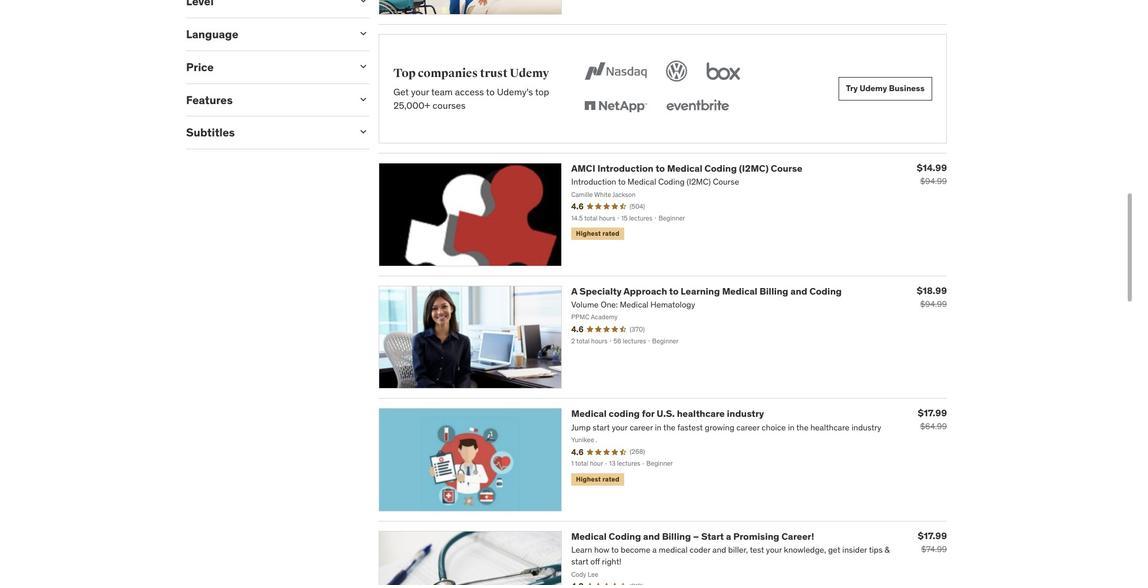 Task type: vqa. For each thing, say whether or not it's contained in the screenshot.
THE FEATURES
yes



Task type: describe. For each thing, give the bounding box(es) containing it.
try udemy business
[[846, 83, 925, 94]]

industry
[[727, 408, 764, 420]]

course
[[771, 162, 802, 174]]

–
[[693, 531, 699, 543]]

$17.99 for medical coding for u.s. healthcare industry
[[918, 408, 947, 420]]

medical coding for u.s. healthcare industry
[[571, 408, 764, 420]]

try
[[846, 83, 858, 94]]

approach
[[624, 285, 667, 297]]

coding
[[609, 408, 640, 420]]

amci introduction to medical coding (i2mc) course link
[[571, 162, 802, 174]]

courses
[[433, 99, 466, 111]]

promising
[[733, 531, 779, 543]]

language button
[[186, 27, 348, 41]]

subtitles
[[186, 126, 235, 140]]

$17.99 $64.99
[[918, 408, 947, 433]]

try udemy business link
[[838, 77, 932, 101]]

medical coding for u.s. healthcare industry link
[[571, 408, 764, 420]]

medical coding and billing – start a promising career! link
[[571, 531, 814, 543]]

volkswagen image
[[664, 58, 689, 84]]

small image for subtitles
[[357, 126, 369, 138]]

1 horizontal spatial udemy
[[860, 83, 887, 94]]

eventbrite image
[[664, 94, 731, 119]]

nasdaq image
[[582, 58, 649, 84]]

1 vertical spatial and
[[643, 531, 660, 543]]

language
[[186, 27, 238, 41]]

0 horizontal spatial billing
[[662, 531, 691, 543]]

$17.99 for medical coding and billing – start a promising career!
[[918, 531, 947, 543]]

1 horizontal spatial coding
[[705, 162, 737, 174]]

$18.99
[[917, 285, 947, 297]]

small image for features
[[357, 93, 369, 105]]

udemy's
[[497, 86, 533, 98]]

$64.99
[[920, 422, 947, 433]]

team
[[431, 86, 453, 98]]

2 vertical spatial coding
[[609, 531, 641, 543]]

a
[[571, 285, 577, 297]]

top
[[393, 66, 416, 80]]

business
[[889, 83, 925, 94]]

your
[[411, 86, 429, 98]]

career!
[[781, 531, 814, 543]]

for
[[642, 408, 655, 420]]

25,000+
[[393, 99, 430, 111]]

box image
[[704, 58, 743, 84]]

a
[[726, 531, 731, 543]]



Task type: locate. For each thing, give the bounding box(es) containing it.
top companies trust udemy get your team access to udemy's top 25,000+ courses
[[393, 66, 549, 111]]

features
[[186, 93, 233, 107]]

1 $17.99 from the top
[[918, 408, 947, 420]]

$14.99
[[917, 162, 947, 174]]

$14.99 $94.99
[[917, 162, 947, 187]]

0 vertical spatial coding
[[705, 162, 737, 174]]

$94.99 for $14.99
[[920, 176, 947, 187]]

0 horizontal spatial udemy
[[510, 66, 549, 80]]

introduction
[[597, 162, 653, 174]]

2 small image from the top
[[357, 28, 369, 39]]

udemy up top on the left top
[[510, 66, 549, 80]]

medical
[[667, 162, 702, 174], [722, 285, 757, 297], [571, 408, 607, 420], [571, 531, 607, 543]]

0 horizontal spatial coding
[[609, 531, 641, 543]]

1 vertical spatial $17.99
[[918, 531, 947, 543]]

0 vertical spatial billing
[[760, 285, 788, 297]]

4 small image from the top
[[357, 126, 369, 138]]

$94.99
[[920, 176, 947, 187], [920, 299, 947, 310]]

healthcare
[[677, 408, 725, 420]]

$94.99 down $18.99 on the right of page
[[920, 299, 947, 310]]

0 vertical spatial $94.99
[[920, 176, 947, 187]]

2 $17.99 from the top
[[918, 531, 947, 543]]

$18.99 $94.99
[[917, 285, 947, 310]]

price button
[[186, 60, 348, 74]]

small image
[[357, 61, 369, 72]]

amci introduction to medical coding (i2mc) course
[[571, 162, 802, 174]]

small image for language
[[357, 28, 369, 39]]

specialty
[[579, 285, 622, 297]]

medical coding and billing – start a promising career!
[[571, 531, 814, 543]]

trust
[[480, 66, 508, 80]]

$17.99 $74.99
[[918, 531, 947, 555]]

to right "introduction"
[[656, 162, 665, 174]]

0 horizontal spatial and
[[643, 531, 660, 543]]

to
[[486, 86, 495, 98], [656, 162, 665, 174], [669, 285, 679, 297]]

1 horizontal spatial to
[[656, 162, 665, 174]]

0 vertical spatial udemy
[[510, 66, 549, 80]]

$94.99 down the $14.99
[[920, 176, 947, 187]]

companies
[[418, 66, 478, 80]]

learning
[[681, 285, 720, 297]]

2 horizontal spatial to
[[669, 285, 679, 297]]

and
[[790, 285, 807, 297], [643, 531, 660, 543]]

2 horizontal spatial coding
[[809, 285, 842, 297]]

$17.99 up $64.99
[[918, 408, 947, 420]]

price
[[186, 60, 214, 74]]

1 vertical spatial $94.99
[[920, 299, 947, 310]]

u.s.
[[657, 408, 675, 420]]

1 vertical spatial udemy
[[860, 83, 887, 94]]

udemy inside top companies trust udemy get your team access to udemy's top 25,000+ courses
[[510, 66, 549, 80]]

3 small image from the top
[[357, 93, 369, 105]]

features button
[[186, 93, 348, 107]]

1 horizontal spatial and
[[790, 285, 807, 297]]

to down trust
[[486, 86, 495, 98]]

to left learning
[[669, 285, 679, 297]]

get
[[393, 86, 409, 98]]

start
[[701, 531, 724, 543]]

$94.99 inside "$14.99 $94.99"
[[920, 176, 947, 187]]

0 vertical spatial to
[[486, 86, 495, 98]]

1 $94.99 from the top
[[920, 176, 947, 187]]

1 vertical spatial billing
[[662, 531, 691, 543]]

billing
[[760, 285, 788, 297], [662, 531, 691, 543]]

1 small image from the top
[[357, 0, 369, 7]]

top
[[535, 86, 549, 98]]

udemy
[[510, 66, 549, 80], [860, 83, 887, 94]]

to inside top companies trust udemy get your team access to udemy's top 25,000+ courses
[[486, 86, 495, 98]]

a specialty approach to learning medical billing and coding
[[571, 285, 842, 297]]

1 vertical spatial coding
[[809, 285, 842, 297]]

subtitles button
[[186, 126, 348, 140]]

udemy right try
[[860, 83, 887, 94]]

0 horizontal spatial to
[[486, 86, 495, 98]]

$17.99
[[918, 408, 947, 420], [918, 531, 947, 543]]

netapp image
[[582, 94, 649, 119]]

$74.99
[[921, 545, 947, 555]]

1 horizontal spatial billing
[[760, 285, 788, 297]]

$17.99 up $74.99
[[918, 531, 947, 543]]

(i2mc)
[[739, 162, 769, 174]]

0 vertical spatial $17.99
[[918, 408, 947, 420]]

coding
[[705, 162, 737, 174], [809, 285, 842, 297], [609, 531, 641, 543]]

1 vertical spatial to
[[656, 162, 665, 174]]

2 vertical spatial to
[[669, 285, 679, 297]]

small image
[[357, 0, 369, 7], [357, 28, 369, 39], [357, 93, 369, 105], [357, 126, 369, 138]]

$94.99 for $18.99
[[920, 299, 947, 310]]

a specialty approach to learning medical billing and coding link
[[571, 285, 842, 297]]

amci
[[571, 162, 595, 174]]

2 $94.99 from the top
[[920, 299, 947, 310]]

0 vertical spatial and
[[790, 285, 807, 297]]

$94.99 inside $18.99 $94.99
[[920, 299, 947, 310]]

access
[[455, 86, 484, 98]]



